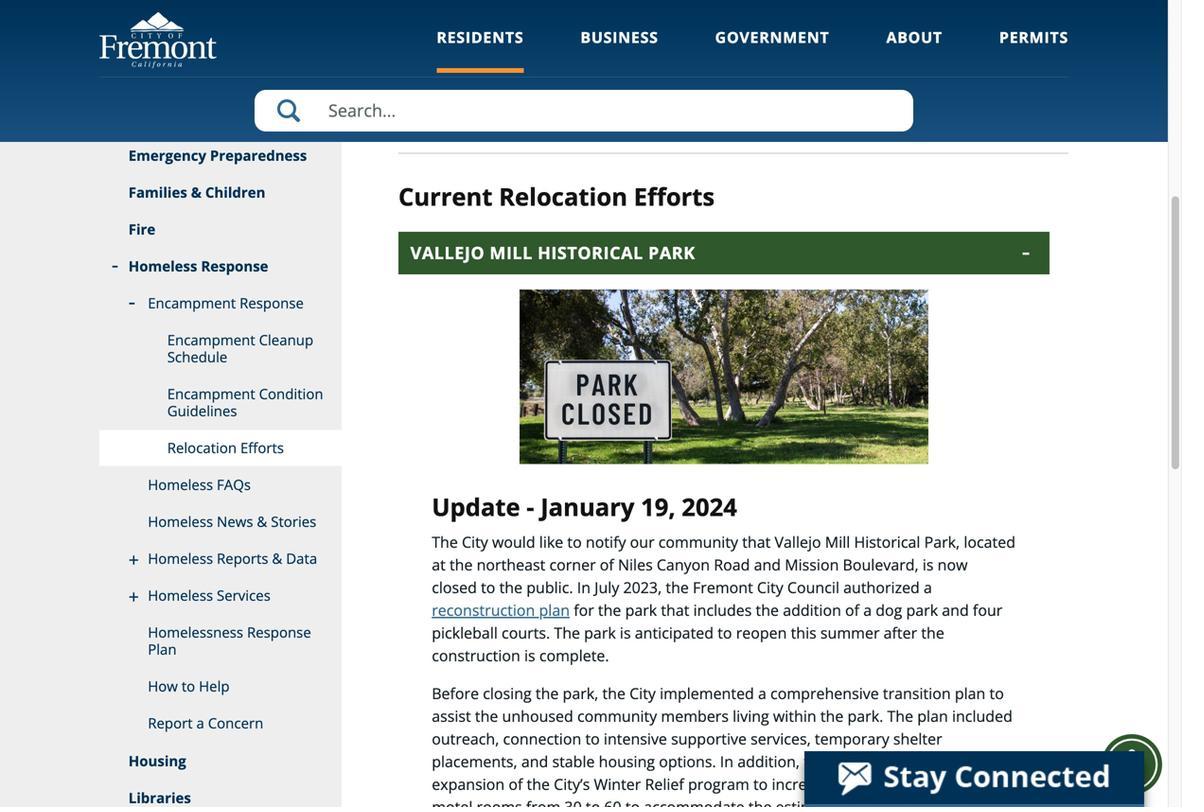 Task type: describe. For each thing, give the bounding box(es) containing it.
homeless response
[[128, 257, 268, 276]]

faqs
[[217, 475, 251, 495]]

our
[[630, 532, 655, 553]]

services,
[[751, 729, 811, 749]]

the city would like to notify our community that vallejo mill historical park, located at the northeast corner of niles canyon road and mission boulevard, is now closed to the public. in july 2023, the fremont city council authorized a reconstruction plan
[[432, 532, 1016, 621]]

homeless for homeless reports & data
[[148, 549, 213, 568]]

response for homelessness response plan
[[247, 623, 311, 642]]

2 horizontal spatial supportive
[[931, 71, 1007, 91]]

business
[[581, 27, 658, 47]]

authorized
[[843, 578, 920, 598]]

niles
[[618, 555, 653, 575]]

rooms
[[477, 797, 522, 807]]

city down government
[[773, 48, 799, 68]]

1 as from the left
[[639, 116, 655, 136]]

to down 'addition,'
[[753, 774, 768, 795]]

members
[[661, 706, 729, 727]]

process
[[580, 116, 635, 136]]

city up intensive
[[630, 684, 656, 704]]

housing link
[[99, 743, 342, 780]]

intensive
[[604, 729, 667, 749]]

housing
[[128, 752, 186, 771]]

current relocation efforts
[[398, 180, 715, 213]]

northeast
[[477, 555, 545, 575]]

that inside when those living in encampments need to relocate, city staff works closely with them to understand their needs, identify relocation options, and connect them with supportive services. the city recognizes that relocating can be difficult and stressful, and staff is committed to making the process as smooth and supportive as possible.
[[602, 93, 631, 114]]

update - january 19, 2024
[[432, 490, 737, 523]]

residents link
[[437, 27, 524, 73]]

public.
[[526, 578, 573, 598]]

efforts inside relocation efforts link
[[240, 438, 284, 458]]

0 vertical spatial number
[[862, 774, 919, 795]]

relief
[[645, 774, 684, 795]]

that inside the city would like to notify our community that vallejo mill historical park, located at the northeast corner of niles canyon road and mission boulevard, is now closed to the public. in july 2023, the fremont city council authorized a reconstruction plan
[[742, 532, 771, 553]]

city's
[[554, 774, 590, 795]]

19,
[[641, 490, 675, 523]]

to up reconstruction
[[481, 578, 495, 598]]

1 vertical spatial them
[[856, 71, 893, 91]]

government link
[[715, 27, 830, 73]]

business link
[[581, 27, 658, 73]]

0 vertical spatial relocation
[[499, 180, 628, 213]]

0 horizontal spatial historical
[[538, 242, 643, 265]]

the inside for the park that includes the addition of a dog park and four pickleball courts. the park is anticipated to reopen this summer after the construction is complete.
[[554, 623, 580, 643]]

need
[[650, 48, 685, 68]]

emergency preparedness link
[[99, 138, 342, 175]]

the up from
[[527, 774, 550, 795]]

the right park,
[[602, 684, 626, 704]]

homelessness response plan link
[[99, 615, 342, 669]]

before
[[432, 684, 479, 704]]

a inside before closing the park, the city implemented a comprehensive transition plan to assist the unhoused community members living within the park. the plan included outreach, connection to intensive supportive services, temporary shelter placements, and stable housing options. in addition, the city council approved an expansion of the city's winter relief program to increase the number of available motel rooms from 30 to 60 to accommodate the estimated number of house
[[758, 684, 767, 704]]

corner
[[549, 555, 596, 575]]

2 horizontal spatial park
[[906, 600, 938, 621]]

includes
[[693, 600, 752, 621]]

and right the stressful,
[[915, 93, 942, 114]]

to left making
[[479, 116, 494, 136]]

in inside before closing the park, the city implemented a comprehensive transition plan to assist the unhoused community members living within the park. the plan included outreach, connection to intensive supportive services, temporary shelter placements, and stable housing options. in addition, the city council approved an expansion of the city's winter relief program to increase the number of available motel rooms from 30 to 60 to accommodate the estimated number of house
[[720, 752, 734, 772]]

0 vertical spatial &
[[191, 183, 202, 202]]

park
[[648, 242, 695, 265]]

1 horizontal spatial plan
[[917, 706, 948, 727]]

options.
[[659, 752, 716, 772]]

of inside for the park that includes the addition of a dog park and four pickleball courts. the park is anticipated to reopen this summer after the construction is complete.
[[845, 600, 859, 621]]

motel
[[432, 797, 473, 807]]

condition
[[259, 384, 323, 404]]

council inside before closing the park, the city implemented a comprehensive transition plan to assist the unhoused community members living within the park. the plan included outreach, connection to intensive supportive services, temporary shelter placements, and stable housing options. in addition, the city council approved an expansion of the city's winter relief program to increase the number of available motel rooms from 30 to 60 to accommodate the estimated number of house
[[861, 752, 913, 772]]

services.
[[398, 93, 459, 114]]

the up increase
[[804, 752, 827, 772]]

plan
[[148, 640, 177, 659]]

families & children
[[128, 183, 265, 202]]

before closing the park, the city implemented a comprehensive transition plan to assist the unhoused community members living within the park. the plan included outreach, connection to intensive supportive services, temporary shelter placements, and stable housing options. in addition, the city council approved an expansion of the city's winter relief program to increase the number of available motel rooms from 30 to 60 to accommodate the estimated number of house
[[432, 684, 1013, 807]]

stories
[[271, 512, 316, 531]]

relocating
[[635, 93, 705, 114]]

2024
[[682, 490, 737, 523]]

0 vertical spatial efforts
[[634, 180, 715, 213]]

would
[[492, 532, 535, 553]]

response for homeless response
[[201, 257, 268, 276]]

and up difficult
[[765, 71, 792, 91]]

1 vertical spatial staff
[[946, 93, 977, 114]]

homeless news & stories
[[148, 512, 316, 531]]

the down closing
[[475, 706, 498, 727]]

the down 'addition,'
[[749, 797, 772, 807]]

the inside when those living in encampments need to relocate, city staff works closely with them to understand their needs, identify relocation options, and connect them with supportive services. the city recognizes that relocating can be difficult and stressful, and staff is committed to making the process as smooth and supportive as possible.
[[553, 116, 577, 136]]

how to help link
[[99, 669, 342, 706]]

1 vertical spatial number
[[850, 797, 907, 807]]

estimated
[[776, 797, 846, 807]]

assist
[[432, 706, 471, 727]]

housing
[[599, 752, 655, 772]]

how to help
[[148, 677, 230, 696]]

homelessness response plan
[[148, 623, 311, 659]]

0 horizontal spatial park
[[584, 623, 616, 643]]

the right at
[[450, 555, 473, 575]]

stable
[[552, 752, 595, 772]]

data
[[286, 549, 317, 568]]

closely
[[884, 48, 931, 68]]

homeless reports & data
[[148, 549, 317, 568]]

council inside the city would like to notify our community that vallejo mill historical park, located at the northeast corner of niles canyon road and mission boulevard, is now closed to the public. in july 2023, the fremont city council authorized a reconstruction plan
[[787, 578, 840, 598]]

fire
[[128, 220, 155, 239]]

& for news
[[257, 512, 267, 531]]

fremont
[[693, 578, 753, 598]]

encampments
[[544, 48, 646, 68]]

0 horizontal spatial mill
[[490, 242, 533, 265]]

a inside the city would like to notify our community that vallejo mill historical park, located at the northeast corner of niles canyon road and mission boulevard, is now closed to the public. in july 2023, the fremont city council authorized a reconstruction plan
[[924, 578, 932, 598]]

park,
[[924, 532, 960, 553]]

current
[[398, 180, 493, 213]]

and inside before closing the park, the city implemented a comprehensive transition plan to assist the unhoused community members living within the park. the plan included outreach, connection to intensive supportive services, temporary shelter placements, and stable housing options. in addition, the city council approved an expansion of the city's winter relief program to increase the number of available motel rooms from 30 to 60 to accommodate the estimated number of house
[[521, 752, 548, 772]]

comprehensive
[[771, 684, 879, 704]]

the inside the city would like to notify our community that vallejo mill historical park, located at the northeast corner of niles canyon road and mission boulevard, is now closed to the public. in july 2023, the fremont city council authorized a reconstruction plan
[[432, 532, 458, 553]]

-
[[527, 490, 534, 523]]

report a concern link
[[99, 706, 342, 743]]

park,
[[563, 684, 598, 704]]

the down comprehensive
[[820, 706, 844, 727]]

encampment cleanup schedule
[[167, 330, 313, 367]]

city down temporary
[[831, 752, 857, 772]]

community inside before closing the park, the city implemented a comprehensive transition plan to assist the unhoused community members living within the park. the plan included outreach, connection to intensive supportive services, temporary shelter placements, and stable housing options. in addition, the city council approved an expansion of the city's winter relief program to increase the number of available motel rooms from 30 to 60 to accommodate the estimated number of house
[[577, 706, 657, 727]]

mill inside the city would like to notify our community that vallejo mill historical park, located at the northeast corner of niles canyon road and mission boulevard, is now closed to the public. in july 2023, the fremont city council authorized a reconstruction plan
[[825, 532, 850, 553]]

& for reports
[[272, 549, 282, 568]]

reports
[[217, 549, 268, 568]]

expansion
[[432, 774, 505, 795]]

homelessness
[[148, 623, 243, 642]]

can
[[709, 93, 734, 114]]

reconstruction plan link
[[432, 600, 570, 621]]

homeless news & stories link
[[99, 504, 342, 541]]

city down their
[[493, 93, 519, 114]]

committed
[[398, 116, 475, 136]]

when those living in encampments need to relocate, city staff works closely with them to understand their needs, identify relocation options, and connect them with supportive services. the city recognizes that relocating can be difficult and stressful, and staff is committed to making the process as smooth and supportive as possible.
[[398, 48, 1025, 136]]

to right need at the right of page
[[689, 48, 704, 68]]

residents
[[437, 27, 524, 47]]

response for encampment response
[[240, 293, 304, 313]]

families & children link
[[99, 175, 342, 212]]

addition,
[[738, 752, 800, 772]]

stay connected image
[[805, 752, 1142, 805]]

0 horizontal spatial with
[[897, 71, 927, 91]]

schedule
[[167, 347, 227, 367]]

implemented
[[660, 684, 754, 704]]

1 vertical spatial relocation
[[167, 438, 237, 458]]

community inside the city would like to notify our community that vallejo mill historical park, located at the northeast corner of niles canyon road and mission boulevard, is now closed to the public. in july 2023, the fremont city council authorized a reconstruction plan
[[659, 532, 738, 553]]

shelter
[[893, 729, 942, 749]]

smooth
[[659, 116, 713, 136]]

connect
[[796, 71, 852, 91]]



Task type: locate. For each thing, give the bounding box(es) containing it.
a right report
[[196, 714, 204, 733]]

boulevard,
[[843, 555, 919, 575]]

& left 'data'
[[272, 549, 282, 568]]

the up estimated
[[835, 774, 858, 795]]

2 vertical spatial encampment
[[167, 384, 255, 404]]

with down about
[[935, 48, 966, 68]]

supportive inside before closing the park, the city implemented a comprehensive transition plan to assist the unhoused community members living within the park. the plan included outreach, connection to intensive supportive services, temporary shelter placements, and stable housing options. in addition, the city council approved an expansion of the city's winter relief program to increase the number of available motel rooms from 30 to 60 to accommodate the estimated number of house
[[671, 729, 747, 749]]

living up services,
[[733, 706, 769, 727]]

1 horizontal spatial vallejo
[[775, 532, 821, 553]]

0 horizontal spatial efforts
[[240, 438, 284, 458]]

available
[[941, 774, 1003, 795]]

to up corner
[[567, 532, 582, 553]]

1 horizontal spatial supportive
[[748, 116, 823, 136]]

increase
[[772, 774, 831, 795]]

community
[[659, 532, 738, 553], [577, 706, 657, 727]]

homeless reports & data link
[[99, 541, 342, 578]]

plan up shelter
[[917, 706, 948, 727]]

the up the complete.
[[554, 623, 580, 643]]

2 vertical spatial &
[[272, 549, 282, 568]]

encampment inside encampment cleanup schedule
[[167, 330, 255, 350]]

the
[[553, 116, 577, 136], [450, 555, 473, 575], [499, 578, 523, 598], [666, 578, 689, 598], [598, 600, 621, 621], [756, 600, 779, 621], [921, 623, 944, 643], [536, 684, 559, 704], [602, 684, 626, 704], [475, 706, 498, 727], [820, 706, 844, 727], [804, 752, 827, 772], [527, 774, 550, 795], [835, 774, 858, 795], [749, 797, 772, 807]]

0 vertical spatial supportive
[[931, 71, 1007, 91]]

0 horizontal spatial supportive
[[671, 729, 747, 749]]

park down for
[[584, 623, 616, 643]]

vallejo down current on the left top
[[410, 242, 485, 265]]

the inside when those living in encampments need to relocate, city staff works closely with them to understand their needs, identify relocation options, and connect them with supportive services. the city recognizes that relocating can be difficult and stressful, and staff is committed to making the process as smooth and supportive as possible.
[[463, 93, 489, 114]]

living inside when those living in encampments need to relocate, city staff works closely with them to understand their needs, identify relocation options, and connect them with supportive services. the city recognizes that relocating can be difficult and stressful, and staff is committed to making the process as smooth and supportive as possible.
[[487, 48, 523, 68]]

that up road
[[742, 532, 771, 553]]

response up encampment response
[[201, 257, 268, 276]]

encampment down encampment response link
[[167, 330, 255, 350]]

report
[[148, 714, 193, 733]]

homeless up homeless services
[[148, 549, 213, 568]]

to down includes at the right bottom
[[718, 623, 732, 643]]

in up for
[[577, 578, 591, 598]]

homeless services
[[148, 586, 271, 605]]

homeless faqs link
[[99, 467, 342, 504]]

1 vertical spatial historical
[[854, 532, 920, 553]]

1 horizontal spatial living
[[733, 706, 769, 727]]

in up 'program'
[[720, 752, 734, 772]]

in
[[577, 578, 591, 598], [720, 752, 734, 772]]

complete.
[[539, 646, 609, 666]]

and inside for the park that includes the addition of a dog park and four pickleball courts. the park is anticipated to reopen this summer after the construction is complete.
[[942, 600, 969, 621]]

possible.
[[847, 116, 909, 136]]

0 vertical spatial mill
[[490, 242, 533, 265]]

0 horizontal spatial vallejo
[[410, 242, 485, 265]]

understand
[[398, 71, 481, 91]]

homeless up homelessness
[[148, 586, 213, 605]]

historical inside the city would like to notify our community that vallejo mill historical park, located at the northeast corner of niles canyon road and mission boulevard, is now closed to the public. in july 2023, the fremont city council authorized a reconstruction plan
[[854, 532, 920, 553]]

0 horizontal spatial plan
[[539, 600, 570, 621]]

included
[[952, 706, 1013, 727]]

to up 'stable'
[[585, 729, 600, 749]]

to right 60
[[625, 797, 640, 807]]

homeless for homeless news & stories
[[148, 512, 213, 531]]

plan down public.
[[539, 600, 570, 621]]

anticipated
[[635, 623, 714, 643]]

0 horizontal spatial as
[[639, 116, 655, 136]]

1 vertical spatial efforts
[[240, 438, 284, 458]]

city down update
[[462, 532, 488, 553]]

0 vertical spatial in
[[577, 578, 591, 598]]

services
[[217, 586, 271, 605]]

0 vertical spatial staff
[[803, 48, 834, 68]]

1 vertical spatial response
[[240, 293, 304, 313]]

temporary
[[815, 729, 890, 749]]

living
[[487, 48, 523, 68], [733, 706, 769, 727]]

1 horizontal spatial as
[[827, 116, 843, 136]]

Search text field
[[255, 90, 913, 132]]

families
[[128, 183, 187, 202]]

0 vertical spatial them
[[970, 48, 1007, 68]]

to right how
[[182, 677, 195, 696]]

0 horizontal spatial relocation
[[167, 438, 237, 458]]

is inside when those living in encampments need to relocate, city staff works closely with them to understand their needs, identify relocation options, and connect them with supportive services. the city recognizes that relocating can be difficult and stressful, and staff is committed to making the process as smooth and supportive as possible.
[[981, 93, 992, 114]]

1 horizontal spatial historical
[[854, 532, 920, 553]]

council
[[787, 578, 840, 598], [861, 752, 913, 772]]

0 horizontal spatial community
[[577, 706, 657, 727]]

0 horizontal spatial in
[[577, 578, 591, 598]]

options,
[[704, 71, 761, 91]]

photo of vallejo mill park and closed sign image
[[519, 290, 929, 464]]

1 vertical spatial council
[[861, 752, 913, 772]]

0 vertical spatial living
[[487, 48, 523, 68]]

1 horizontal spatial council
[[861, 752, 913, 772]]

accommodate
[[644, 797, 745, 807]]

2 as from the left
[[827, 116, 843, 136]]

them down permits at the right top of page
[[970, 48, 1007, 68]]

relocation down the guidelines
[[167, 438, 237, 458]]

encampment down schedule
[[167, 384, 255, 404]]

1 horizontal spatial mill
[[825, 532, 850, 553]]

at
[[432, 555, 446, 575]]

vallejo inside the city would like to notify our community that vallejo mill historical park, located at the northeast corner of niles canyon road and mission boulevard, is now closed to the public. in july 2023, the fremont city council authorized a reconstruction plan
[[775, 532, 821, 553]]

them up the stressful,
[[856, 71, 893, 91]]

placements,
[[432, 752, 517, 772]]

a left the dog on the bottom
[[863, 600, 872, 621]]

unhoused
[[502, 706, 573, 727]]

the down northeast
[[499, 578, 523, 598]]

0 horizontal spatial living
[[487, 48, 523, 68]]

historical
[[538, 242, 643, 265], [854, 532, 920, 553]]

as down relocating
[[639, 116, 655, 136]]

and inside the city would like to notify our community that vallejo mill historical park, located at the northeast corner of niles canyon road and mission boulevard, is now closed to the public. in july 2023, the fremont city council authorized a reconstruction plan
[[754, 555, 781, 575]]

0 horizontal spatial council
[[787, 578, 840, 598]]

program
[[688, 774, 749, 795]]

mill down current relocation efforts
[[490, 242, 533, 265]]

cleanup
[[259, 330, 313, 350]]

1 horizontal spatial them
[[970, 48, 1007, 68]]

the down canyon
[[666, 578, 689, 598]]

road
[[714, 555, 750, 575]]

closing
[[483, 684, 532, 704]]

living inside before closing the park, the city implemented a comprehensive transition plan to assist the unhoused community members living within the park. the plan included outreach, connection to intensive supportive services, temporary shelter placements, and stable housing options. in addition, the city council approved an expansion of the city's winter relief program to increase the number of available motel rooms from 30 to 60 to accommodate the estimated number of house
[[733, 706, 769, 727]]

park.
[[848, 706, 883, 727]]

response down the services
[[247, 623, 311, 642]]

from
[[526, 797, 561, 807]]

0 horizontal spatial that
[[602, 93, 631, 114]]

how
[[148, 677, 178, 696]]

1 vertical spatial supportive
[[748, 116, 823, 136]]

reopen
[[736, 623, 787, 643]]

help
[[199, 677, 230, 696]]

1 vertical spatial plan
[[955, 684, 986, 704]]

the down july
[[598, 600, 621, 621]]

& right news
[[257, 512, 267, 531]]

1 horizontal spatial efforts
[[634, 180, 715, 213]]

relocation up vallejo mill historical park
[[499, 180, 628, 213]]

2 vertical spatial that
[[661, 600, 689, 621]]

city up reopen
[[757, 578, 783, 598]]

addition
[[783, 600, 841, 621]]

1 vertical spatial encampment
[[167, 330, 255, 350]]

homeless response link
[[99, 248, 342, 285]]

supportive down difficult
[[748, 116, 823, 136]]

mill up mission at right
[[825, 532, 850, 553]]

1 vertical spatial in
[[720, 752, 734, 772]]

winter
[[594, 774, 641, 795]]

concern
[[208, 714, 263, 733]]

& right families
[[191, 183, 202, 202]]

2 horizontal spatial plan
[[955, 684, 986, 704]]

number
[[862, 774, 919, 795], [850, 797, 907, 807]]

2 horizontal spatial &
[[272, 549, 282, 568]]

0 horizontal spatial &
[[191, 183, 202, 202]]

update
[[432, 490, 520, 523]]

efforts up faqs in the left of the page
[[240, 438, 284, 458]]

news
[[217, 512, 253, 531]]

1 vertical spatial community
[[577, 706, 657, 727]]

to left 60
[[586, 797, 600, 807]]

homeless down fire
[[128, 257, 197, 276]]

and down can
[[717, 116, 744, 136]]

encampment response link
[[99, 285, 342, 322]]

after
[[884, 623, 917, 643]]

and down connect
[[816, 93, 843, 114]]

encampment for encampment response
[[148, 293, 236, 313]]

difficult
[[759, 93, 812, 114]]

about
[[886, 27, 943, 47]]

a
[[924, 578, 932, 598], [863, 600, 872, 621], [758, 684, 767, 704], [196, 714, 204, 733]]

now
[[938, 555, 968, 575]]

the
[[463, 93, 489, 114], [432, 532, 458, 553], [554, 623, 580, 643], [887, 706, 913, 727]]

encampment down homeless response
[[148, 293, 236, 313]]

a inside for the park that includes the addition of a dog park and four pickleball courts. the park is anticipated to reopen this summer after the construction is complete.
[[863, 600, 872, 621]]

0 horizontal spatial them
[[856, 71, 893, 91]]

2 horizontal spatial that
[[742, 532, 771, 553]]

supportive down closely
[[931, 71, 1007, 91]]

the down recognizes at the top of the page
[[553, 116, 577, 136]]

living up their
[[487, 48, 523, 68]]

the right "after"
[[921, 623, 944, 643]]

works
[[838, 48, 880, 68]]

reconstruction
[[432, 600, 535, 621]]

in inside the city would like to notify our community that vallejo mill historical park, located at the northeast corner of niles canyon road and mission boulevard, is now closed to the public. in july 2023, the fremont city council authorized a reconstruction plan
[[577, 578, 591, 598]]

a up services,
[[758, 684, 767, 704]]

council up addition
[[787, 578, 840, 598]]

2 vertical spatial response
[[247, 623, 311, 642]]

community up canyon
[[659, 532, 738, 553]]

homeless
[[128, 257, 197, 276], [148, 475, 213, 495], [148, 512, 213, 531], [148, 549, 213, 568], [148, 586, 213, 605]]

1 horizontal spatial community
[[659, 532, 738, 553]]

and left four
[[942, 600, 969, 621]]

to inside for the park that includes the addition of a dog park and four pickleball courts. the park is anticipated to reopen this summer after the construction is complete.
[[718, 623, 732, 643]]

0 vertical spatial response
[[201, 257, 268, 276]]

the up reopen
[[756, 600, 779, 621]]

1 vertical spatial that
[[742, 532, 771, 553]]

that inside for the park that includes the addition of a dog park and four pickleball courts. the park is anticipated to reopen this summer after the construction is complete.
[[661, 600, 689, 621]]

number down shelter
[[862, 774, 919, 795]]

and right road
[[754, 555, 781, 575]]

0 vertical spatial plan
[[539, 600, 570, 621]]

30
[[565, 797, 582, 807]]

1 horizontal spatial &
[[257, 512, 267, 531]]

city
[[773, 48, 799, 68], [493, 93, 519, 114], [462, 532, 488, 553], [757, 578, 783, 598], [630, 684, 656, 704], [831, 752, 857, 772]]

relocation efforts
[[167, 438, 284, 458]]

1 horizontal spatial park
[[625, 600, 657, 621]]

encampment cleanup schedule link
[[99, 322, 342, 376]]

with down closely
[[897, 71, 927, 91]]

1 horizontal spatial staff
[[946, 93, 977, 114]]

0 vertical spatial encampment
[[148, 293, 236, 313]]

1 vertical spatial &
[[257, 512, 267, 531]]

connection
[[503, 729, 581, 749]]

0 vertical spatial vallejo
[[410, 242, 485, 265]]

staff up connect
[[803, 48, 834, 68]]

0 vertical spatial historical
[[538, 242, 643, 265]]

permits link
[[999, 27, 1069, 73]]

the down their
[[463, 93, 489, 114]]

2 vertical spatial supportive
[[671, 729, 747, 749]]

1 vertical spatial with
[[897, 71, 927, 91]]

encampment condition guidelines link
[[99, 376, 342, 430]]

identify
[[572, 71, 625, 91]]

notify
[[586, 532, 626, 553]]

plan inside the city would like to notify our community that vallejo mill historical park, located at the northeast corner of niles canyon road and mission boulevard, is now closed to the public. in july 2023, the fremont city council authorized a reconstruction plan
[[539, 600, 570, 621]]

the up at
[[432, 532, 458, 553]]

as
[[639, 116, 655, 136], [827, 116, 843, 136]]

the up unhoused
[[536, 684, 559, 704]]

historical down current relocation efforts
[[538, 242, 643, 265]]

transition
[[883, 684, 951, 704]]

staff right the stressful,
[[946, 93, 977, 114]]

within
[[773, 706, 817, 727]]

homeless for homeless faqs
[[148, 475, 213, 495]]

that up anticipated
[[661, 600, 689, 621]]

park down the 2023,
[[625, 600, 657, 621]]

council down shelter
[[861, 752, 913, 772]]

closed
[[432, 578, 477, 598]]

1 horizontal spatial relocation
[[499, 180, 628, 213]]

the inside before closing the park, the city implemented a comprehensive transition plan to assist the unhoused community members living within the park. the plan included outreach, connection to intensive supportive services, temporary shelter placements, and stable housing options. in addition, the city council approved an expansion of the city's winter relief program to increase the number of available motel rooms from 30 to 60 to accommodate the estimated number of house
[[887, 706, 913, 727]]

1 vertical spatial mill
[[825, 532, 850, 553]]

historical up boulevard,
[[854, 532, 920, 553]]

0 vertical spatial council
[[787, 578, 840, 598]]

response up "cleanup"
[[240, 293, 304, 313]]

relocate,
[[708, 48, 769, 68]]

homeless down homeless faqs
[[148, 512, 213, 531]]

plan
[[539, 600, 570, 621], [955, 684, 986, 704], [917, 706, 948, 727]]

0 horizontal spatial staff
[[803, 48, 834, 68]]

2 vertical spatial plan
[[917, 706, 948, 727]]

pickleball
[[432, 623, 498, 643]]

0 vertical spatial community
[[659, 532, 738, 553]]

and down connection
[[521, 752, 548, 772]]

that up process
[[602, 93, 631, 114]]

homeless inside 'link'
[[128, 257, 197, 276]]

1 vertical spatial living
[[733, 706, 769, 727]]

to down permits at the right top of page
[[1011, 48, 1025, 68]]

stressful,
[[847, 93, 911, 114]]

homeless left faqs in the left of the page
[[148, 475, 213, 495]]

government
[[715, 27, 830, 47]]

encampment inside encampment condition guidelines
[[167, 384, 255, 404]]

park up "after"
[[906, 600, 938, 621]]

1 horizontal spatial in
[[720, 752, 734, 772]]

is inside the city would like to notify our community that vallejo mill historical park, located at the northeast corner of niles canyon road and mission boulevard, is now closed to the public. in july 2023, the fremont city council authorized a reconstruction plan
[[923, 555, 934, 575]]

supportive down members
[[671, 729, 747, 749]]

number right estimated
[[850, 797, 907, 807]]

children
[[205, 183, 265, 202]]

encampment for encampment condition guidelines
[[167, 384, 255, 404]]

homeless for homeless response
[[128, 257, 197, 276]]

1 vertical spatial vallejo
[[775, 532, 821, 553]]

homeless for homeless services
[[148, 586, 213, 605]]

staff
[[803, 48, 834, 68], [946, 93, 977, 114]]

the down the "transition" at the right bottom of page
[[887, 706, 913, 727]]

response inside homelessness response plan
[[247, 623, 311, 642]]

of inside the city would like to notify our community that vallejo mill historical park, located at the northeast corner of niles canyon road and mission boulevard, is now closed to the public. in july 2023, the fremont city council authorized a reconstruction plan
[[600, 555, 614, 575]]

1 horizontal spatial that
[[661, 600, 689, 621]]

encampment for encampment cleanup schedule
[[167, 330, 255, 350]]

them
[[970, 48, 1007, 68], [856, 71, 893, 91]]

0 vertical spatial that
[[602, 93, 631, 114]]

plan up the included
[[955, 684, 986, 704]]

to up the included
[[990, 684, 1004, 704]]

about link
[[886, 27, 943, 73]]

be
[[737, 93, 755, 114]]

1 horizontal spatial with
[[935, 48, 966, 68]]

relocation
[[629, 71, 700, 91]]

a right "authorized"
[[924, 578, 932, 598]]

0 vertical spatial with
[[935, 48, 966, 68]]

efforts up park
[[634, 180, 715, 213]]

emergency preparedness
[[128, 146, 307, 165]]

to
[[689, 48, 704, 68], [1011, 48, 1025, 68], [479, 116, 494, 136], [567, 532, 582, 553], [481, 578, 495, 598], [718, 623, 732, 643], [182, 677, 195, 696], [990, 684, 1004, 704], [585, 729, 600, 749], [753, 774, 768, 795], [586, 797, 600, 807], [625, 797, 640, 807]]

summer
[[821, 623, 880, 643]]

as left possible.
[[827, 116, 843, 136]]



Task type: vqa. For each thing, say whether or not it's contained in the screenshot.
WINTER on the bottom right of the page
yes



